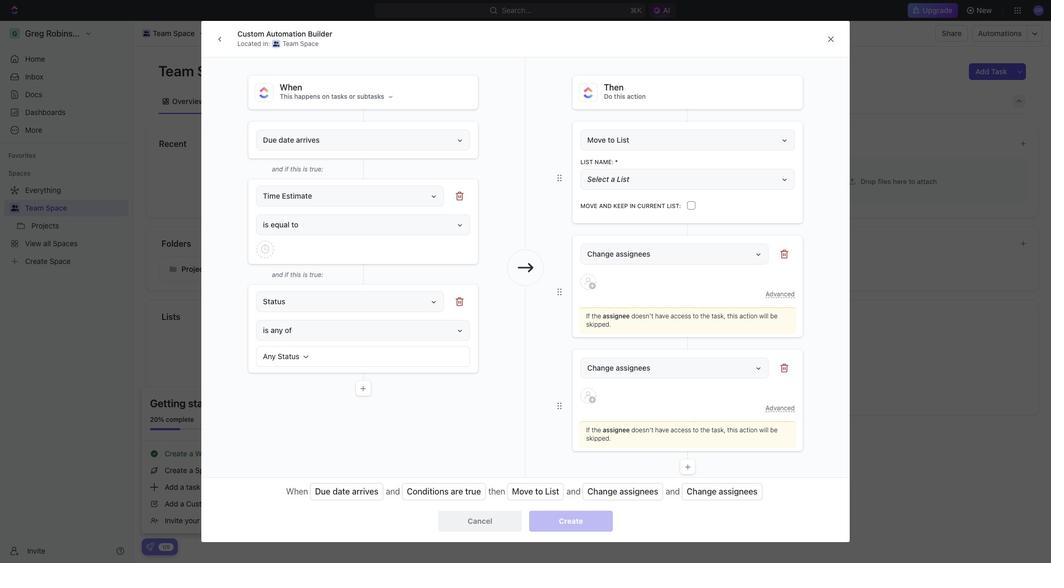Task type: describe. For each thing, give the bounding box(es) containing it.
1 doesn't have access to the task, this action will be skipped. from the top
[[586, 312, 778, 328]]

a for custom
[[180, 499, 184, 508]]

due date arrives inside dropdown button
[[263, 135, 320, 144]]

2 if from the top
[[586, 426, 590, 434]]

1 vertical spatial due
[[315, 487, 330, 496]]

1 vertical spatial due date arrives
[[315, 487, 378, 496]]

1 access from the top
[[671, 312, 691, 320]]

list right new
[[582, 367, 593, 375]]

add a new list to your space
[[549, 367, 635, 375]]

1 horizontal spatial your
[[602, 367, 615, 375]]

1 assignee from the top
[[603, 312, 630, 320]]

1 if from the top
[[586, 312, 590, 320]]

2 be from the top
[[770, 426, 778, 434]]

list down *
[[617, 175, 629, 184]]

files
[[878, 177, 891, 185]]

add for add a new list to your space
[[549, 367, 561, 375]]

team space right user group icon
[[153, 29, 195, 38]]

resources
[[762, 139, 804, 149]]

folders
[[162, 239, 191, 248]]

1 vertical spatial arrives
[[352, 487, 378, 496]]

getting
[[150, 397, 186, 409]]

is for is equal to
[[263, 220, 269, 229]]

any status
[[263, 352, 299, 361]]

docs inside sidebar navigation
[[25, 90, 42, 99]]

this
[[280, 93, 293, 100]]

2 doesn't from the top
[[631, 426, 653, 434]]

lists button
[[161, 311, 1026, 323]]

happens
[[294, 93, 320, 100]]

field
[[214, 499, 230, 508]]

located in:
[[237, 39, 270, 47]]

create button
[[529, 511, 613, 532]]

projects button
[[159, 256, 329, 282]]

sidebar navigation
[[0, 21, 133, 563]]

upgrade
[[923, 6, 953, 15]]

team
[[202, 516, 219, 525]]

table link
[[382, 94, 403, 109]]

a for list
[[611, 175, 615, 184]]

2 doesn't have access to the task, this action will be skipped. from the top
[[586, 426, 778, 442]]

docs link
[[4, 86, 129, 103]]

1 horizontal spatial user group image
[[273, 41, 280, 46]]

team space up overview
[[158, 62, 242, 79]]

user group image inside team space tree
[[11, 205, 19, 211]]

invite for invite
[[27, 546, 45, 555]]

1 vertical spatial this
[[727, 312, 738, 320]]

invite your team
[[165, 516, 219, 525]]

select
[[587, 175, 609, 184]]

inbox link
[[4, 69, 129, 85]]

status inside any status dropdown button
[[278, 352, 299, 361]]

0 vertical spatial team space link
[[140, 27, 197, 40]]

move to list inside dropdown button
[[587, 135, 629, 144]]

automations
[[978, 29, 1022, 38]]

a for task
[[180, 483, 184, 492]]

add for add a task
[[165, 483, 178, 492]]

then do this action
[[604, 83, 646, 100]]

list name: *
[[580, 158, 618, 165]]

1/5
[[162, 544, 170, 550]]

1 vertical spatial will
[[759, 312, 769, 320]]

list link
[[261, 94, 276, 109]]

your recent opened items will show here.
[[231, 200, 352, 207]]

new button
[[962, 2, 998, 19]]

overview link
[[170, 94, 204, 109]]

on
[[322, 93, 330, 100]]

move to list button
[[580, 130, 795, 151]]

builder
[[308, 29, 332, 38]]

is equal to button
[[256, 214, 470, 235]]

home link
[[4, 51, 129, 67]]

new
[[568, 367, 580, 375]]

search...
[[502, 6, 531, 15]]

your
[[231, 200, 245, 207]]

is equal to
[[263, 220, 298, 229]]

add a task
[[165, 483, 200, 492]]

in
[[630, 202, 636, 209]]

1 skipped. from the top
[[586, 321, 611, 328]]

calendar
[[295, 96, 327, 105]]

any
[[263, 352, 276, 361]]

2 task, from the top
[[712, 426, 726, 434]]

show
[[320, 200, 336, 207]]

spaces
[[8, 169, 31, 177]]

1 untitled from the top
[[474, 158, 501, 167]]

select a list
[[587, 175, 629, 184]]

space inside tree
[[46, 203, 67, 212]]

to inside the move to list dropdown button
[[608, 135, 615, 144]]

tasks
[[331, 93, 347, 100]]

time estimate button
[[256, 186, 444, 207]]

upgrade link
[[908, 3, 958, 18]]

team space inside tree
[[25, 203, 67, 212]]

drop files here to attach
[[861, 177, 937, 185]]

favorites
[[8, 152, 36, 159]]

keep
[[613, 202, 628, 209]]

2 vertical spatial will
[[759, 426, 769, 434]]

in:
[[263, 39, 270, 47]]

do
[[604, 93, 612, 100]]

due inside dropdown button
[[263, 135, 277, 144]]

1 vertical spatial action
[[740, 312, 758, 320]]

folders button
[[161, 237, 1011, 250]]

then
[[604, 83, 624, 92]]

this happens on tasks or subtasks
[[280, 93, 384, 100]]

1 untitled link from the top
[[455, 154, 729, 171]]

time
[[263, 191, 280, 200]]

cancel
[[468, 517, 492, 526]]

dashboards
[[25, 108, 66, 117]]

opened
[[267, 200, 289, 207]]

are
[[451, 487, 463, 496]]

recent
[[246, 200, 265, 207]]

1 doesn't from the top
[[631, 312, 653, 320]]

here.
[[337, 200, 352, 207]]

1 advanced from the top
[[766, 290, 795, 298]]

projects
[[181, 265, 210, 273]]

2 vertical spatial this
[[727, 426, 738, 434]]

1 horizontal spatial date
[[333, 487, 350, 496]]

2 untitled from the top
[[474, 175, 501, 184]]

add list button
[[576, 382, 609, 394]]

select a list button
[[580, 169, 795, 190]]

any
[[271, 326, 283, 335]]

then
[[488, 487, 505, 496]]

add a custom field
[[165, 499, 230, 508]]

arrives inside dropdown button
[[296, 135, 320, 144]]

*
[[615, 158, 618, 165]]

team space tree
[[4, 182, 129, 270]]

⌘k
[[630, 6, 642, 15]]

clickup image
[[584, 87, 593, 98]]

Move and keep in current List: checkbox
[[687, 201, 696, 210]]

2 untitled link from the top
[[455, 171, 729, 188]]

located
[[237, 39, 261, 47]]

1 be from the top
[[770, 312, 778, 320]]

project 1 link
[[455, 188, 729, 204]]

date inside dropdown button
[[279, 135, 294, 144]]

team space down automation
[[283, 39, 319, 47]]

home
[[25, 54, 45, 63]]

this inside then do this action
[[614, 93, 625, 100]]



Task type: vqa. For each thing, say whether or not it's contained in the screenshot.
TASK SIDEBAR NAVIGATION TAB LIST
no



Task type: locate. For each thing, give the bounding box(es) containing it.
status button
[[256, 291, 444, 312]]

your down add a custom field
[[185, 516, 200, 525]]

project 1
[[474, 191, 503, 200]]

0 vertical spatial status
[[263, 297, 285, 306]]

2 vertical spatial create
[[559, 517, 583, 526]]

1 horizontal spatial arrives
[[352, 487, 378, 496]]

1 vertical spatial assignee
[[603, 426, 630, 434]]

gantt
[[346, 96, 365, 105]]

1 task, from the top
[[712, 312, 726, 320]]

0 horizontal spatial date
[[279, 135, 294, 144]]

workspace
[[195, 449, 233, 458]]

custom down task
[[186, 499, 212, 508]]

1 is from the top
[[263, 220, 269, 229]]

1 horizontal spatial custom
[[237, 29, 264, 38]]

2 vertical spatial action
[[740, 426, 758, 434]]

1 vertical spatial if
[[586, 426, 590, 434]]

1 horizontal spatial due
[[315, 487, 330, 496]]

0 horizontal spatial arrives
[[296, 135, 320, 144]]

2 advanced from the top
[[766, 404, 795, 412]]

project
[[474, 191, 498, 200]]

if the assignee down add list button
[[586, 426, 630, 434]]

1 vertical spatial user group image
[[11, 205, 19, 211]]

0 vertical spatial due date arrives
[[263, 135, 320, 144]]

cancel button
[[438, 511, 522, 532]]

change assignees button
[[580, 244, 769, 265], [580, 358, 769, 379]]

0 vertical spatial doesn't have access to the task, this action will be skipped.
[[586, 312, 778, 328]]

resources button
[[762, 138, 1011, 150]]

0 vertical spatial task,
[[712, 312, 726, 320]]

inbox
[[25, 72, 43, 81]]

0 vertical spatial arrives
[[296, 135, 320, 144]]

this
[[614, 93, 625, 100], [727, 312, 738, 320], [727, 426, 738, 434]]

untitled
[[474, 158, 501, 167], [474, 175, 501, 184]]

0 vertical spatial doesn't
[[631, 312, 653, 320]]

1 vertical spatial doesn't
[[631, 426, 653, 434]]

user group image right in:
[[273, 41, 280, 46]]

create
[[165, 449, 187, 458], [165, 466, 187, 475], [559, 517, 583, 526]]

assignee down add list button
[[603, 426, 630, 434]]

to
[[608, 135, 615, 144], [909, 177, 915, 185], [291, 220, 298, 229], [693, 312, 699, 320], [594, 367, 600, 375], [693, 426, 699, 434], [535, 487, 543, 496]]

create for create a workspace
[[165, 449, 187, 458]]

list down add a new list to your space
[[594, 384, 605, 392]]

custom
[[237, 29, 264, 38], [186, 499, 212, 508]]

0 horizontal spatial docs
[[25, 90, 42, 99]]

a left task
[[180, 483, 184, 492]]

of
[[285, 326, 292, 335]]

0 vertical spatial invite
[[165, 516, 183, 525]]

list left this
[[264, 96, 276, 105]]

0 vertical spatial is
[[263, 220, 269, 229]]

doesn't
[[631, 312, 653, 320], [631, 426, 653, 434]]

create a space
[[165, 466, 216, 475]]

automations button
[[973, 26, 1027, 41]]

equal
[[271, 220, 290, 229]]

team down automation
[[283, 39, 298, 47]]

1 vertical spatial have
[[655, 426, 669, 434]]

status right any
[[278, 352, 299, 361]]

skipped. down add list button
[[586, 435, 611, 442]]

onboarding checklist button element
[[146, 543, 154, 551]]

1 vertical spatial is
[[263, 326, 269, 335]]

0 horizontal spatial user group image
[[11, 205, 19, 211]]

move right 'then'
[[512, 487, 533, 496]]

overview
[[172, 96, 204, 105]]

1 vertical spatial your
[[185, 516, 200, 525]]

skipped. up add a new list to your space
[[586, 321, 611, 328]]

custom up 'located'
[[237, 29, 264, 38]]

0 vertical spatial untitled
[[474, 158, 501, 167]]

0 vertical spatial advanced
[[766, 290, 795, 298]]

1 vertical spatial untitled
[[474, 175, 501, 184]]

if the assignee up no lists icon.
[[586, 312, 630, 320]]

complete
[[166, 416, 194, 424]]

change
[[587, 249, 614, 258], [587, 363, 614, 372], [587, 487, 617, 496], [687, 487, 717, 496]]

1 horizontal spatial team space link
[[140, 27, 197, 40]]

or
[[349, 93, 355, 100]]

time estimate
[[263, 191, 312, 200]]

0 vertical spatial due
[[263, 135, 277, 144]]

board link
[[222, 94, 244, 109]]

true
[[465, 487, 481, 496]]

list up create button
[[545, 487, 559, 496]]

0 vertical spatial user group image
[[273, 41, 280, 46]]

getting started
[[150, 397, 223, 409]]

docs
[[25, 90, 42, 99], [459, 139, 479, 149]]

your up add list
[[602, 367, 615, 375]]

1 horizontal spatial invite
[[165, 516, 183, 525]]

any status button
[[256, 346, 470, 367]]

change assignees
[[587, 249, 650, 258], [587, 363, 650, 372], [587, 487, 658, 496], [687, 487, 758, 496]]

2 is from the top
[[263, 326, 269, 335]]

0 vertical spatial your
[[602, 367, 615, 375]]

is for is any of
[[263, 326, 269, 335]]

0 horizontal spatial custom
[[186, 499, 212, 508]]

is left 'equal'
[[263, 220, 269, 229]]

20% complete
[[150, 416, 194, 424]]

1
[[500, 191, 503, 200]]

0 vertical spatial be
[[770, 312, 778, 320]]

team down spaces
[[25, 203, 44, 212]]

the
[[592, 312, 601, 320], [700, 312, 710, 320], [592, 426, 601, 434], [700, 426, 710, 434]]

is left any
[[263, 326, 269, 335]]

assignee up no lists icon.
[[603, 312, 630, 320]]

task
[[991, 67, 1007, 76]]

custom automation builder
[[237, 29, 332, 38]]

team up overview link
[[158, 62, 194, 79]]

lists
[[162, 312, 180, 322]]

if down add list button
[[586, 426, 590, 434]]

1 vertical spatial status
[[278, 352, 299, 361]]

a for workspace
[[189, 449, 193, 458]]

user group image down spaces
[[11, 205, 19, 211]]

estimate
[[282, 191, 312, 200]]

invite for invite your team
[[165, 516, 183, 525]]

create for create
[[559, 517, 583, 526]]

2 skipped. from the top
[[586, 435, 611, 442]]

1 vertical spatial invite
[[27, 546, 45, 555]]

a left new
[[563, 367, 566, 375]]

0 vertical spatial when
[[280, 83, 302, 92]]

favorites button
[[4, 150, 40, 162]]

1 vertical spatial skipped.
[[586, 435, 611, 442]]

untitled link down list name: *
[[455, 171, 729, 188]]

0 horizontal spatial your
[[185, 516, 200, 525]]

move inside the move to list dropdown button
[[587, 135, 606, 144]]

1 vertical spatial create
[[165, 466, 187, 475]]

create inside button
[[559, 517, 583, 526]]

conditions
[[407, 487, 449, 496]]

0 vertical spatial custom
[[237, 29, 264, 38]]

user group image
[[143, 31, 150, 36]]

list inside button
[[594, 384, 605, 392]]

task
[[186, 483, 200, 492]]

1 vertical spatial team space link
[[25, 200, 127, 216]]

attach
[[917, 177, 937, 185]]

due date arrives
[[263, 135, 320, 144], [315, 487, 378, 496]]

2 assignee from the top
[[603, 426, 630, 434]]

move down select
[[580, 202, 597, 209]]

assignee
[[603, 312, 630, 320], [603, 426, 630, 434]]

team space link inside tree
[[25, 200, 127, 216]]

no recent items image
[[271, 158, 313, 200]]

1 change assignees button from the top
[[580, 244, 769, 265]]

1 vertical spatial when
[[286, 487, 308, 496]]

a for space
[[189, 466, 193, 475]]

add task button
[[969, 63, 1013, 80]]

a up create a space
[[189, 449, 193, 458]]

0 vertical spatial move
[[587, 135, 606, 144]]

team space
[[153, 29, 195, 38], [283, 39, 319, 47], [158, 62, 242, 79], [25, 203, 67, 212]]

0 vertical spatial skipped.
[[586, 321, 611, 328]]

list left name:
[[580, 158, 593, 165]]

1 vertical spatial move
[[580, 202, 597, 209]]

team space link
[[140, 27, 197, 40], [25, 200, 127, 216]]

1 vertical spatial date
[[333, 487, 350, 496]]

2 change assignees button from the top
[[580, 358, 769, 379]]

items
[[291, 200, 307, 207]]

a down add a task
[[180, 499, 184, 508]]

add for add list
[[580, 384, 592, 392]]

a for new
[[563, 367, 566, 375]]

0 vertical spatial have
[[655, 312, 669, 320]]

create a workspace
[[165, 449, 233, 458]]

move up list name: *
[[587, 135, 606, 144]]

0 horizontal spatial invite
[[27, 546, 45, 555]]

if up no lists icon.
[[586, 312, 590, 320]]

clickup image
[[259, 87, 269, 98]]

add task
[[976, 67, 1007, 76]]

0 vertical spatial date
[[279, 135, 294, 144]]

action inside then do this action
[[627, 93, 646, 100]]

1 vertical spatial task,
[[712, 426, 726, 434]]

current
[[637, 202, 665, 209]]

0 vertical spatial access
[[671, 312, 691, 320]]

2 access from the top
[[671, 426, 691, 434]]

1 vertical spatial change assignees button
[[580, 358, 769, 379]]

add for add a custom field
[[165, 499, 178, 508]]

no lists icon. image
[[571, 325, 613, 367]]

0 vertical spatial this
[[614, 93, 625, 100]]

1 vertical spatial be
[[770, 426, 778, 434]]

1 horizontal spatial move to list
[[587, 135, 629, 144]]

0 horizontal spatial due
[[263, 135, 277, 144]]

your
[[602, 367, 615, 375], [185, 516, 200, 525]]

1 vertical spatial access
[[671, 426, 691, 434]]

move and keep in current list:
[[580, 202, 681, 209]]

0 vertical spatial if the assignee
[[586, 312, 630, 320]]

move to list up name:
[[587, 135, 629, 144]]

add for add task
[[976, 67, 989, 76]]

team right user group icon
[[153, 29, 171, 38]]

0 vertical spatial action
[[627, 93, 646, 100]]

and
[[599, 202, 612, 209], [386, 487, 400, 496], [567, 487, 581, 496], [666, 487, 680, 496]]

table
[[384, 96, 403, 105]]

0 horizontal spatial team space link
[[25, 200, 127, 216]]

untitled link
[[455, 154, 729, 171], [455, 171, 729, 188]]

1 vertical spatial doesn't have access to the task, this action will be skipped.
[[586, 426, 778, 442]]

status up any
[[263, 297, 285, 306]]

2 have from the top
[[655, 426, 669, 434]]

name:
[[595, 158, 613, 165]]

assignees
[[616, 249, 650, 258], [616, 363, 650, 372], [620, 487, 658, 496], [719, 487, 758, 496]]

conditions are true
[[407, 487, 481, 496]]

list:
[[667, 202, 681, 209]]

gantt link
[[344, 94, 365, 109]]

2 vertical spatial move
[[512, 487, 533, 496]]

arrives
[[296, 135, 320, 144], [352, 487, 378, 496]]

1 horizontal spatial docs
[[459, 139, 479, 149]]

1 if the assignee from the top
[[586, 312, 630, 320]]

0 vertical spatial assignee
[[603, 312, 630, 320]]

a up task
[[189, 466, 193, 475]]

1 vertical spatial docs
[[459, 139, 479, 149]]

to inside is equal to dropdown button
[[291, 220, 298, 229]]

onboarding checklist button image
[[146, 543, 154, 551]]

team space down spaces
[[25, 203, 67, 212]]

0 vertical spatial docs
[[25, 90, 42, 99]]

2 if the assignee from the top
[[586, 426, 630, 434]]

create for create a space
[[165, 466, 187, 475]]

0 vertical spatial if
[[586, 312, 590, 320]]

a inside dropdown button
[[611, 175, 615, 184]]

0 vertical spatial create
[[165, 449, 187, 458]]

automation
[[266, 29, 306, 38]]

1 vertical spatial if the assignee
[[586, 426, 630, 434]]

calendar link
[[293, 94, 327, 109]]

will
[[309, 200, 319, 207], [759, 312, 769, 320], [759, 426, 769, 434]]

move to list right 'then'
[[512, 487, 559, 496]]

new
[[977, 6, 992, 15]]

1 vertical spatial move to list
[[512, 487, 559, 496]]

0 horizontal spatial move to list
[[512, 487, 559, 496]]

0 vertical spatial move to list
[[587, 135, 629, 144]]

0 vertical spatial change assignees button
[[580, 244, 769, 265]]

is any of button
[[256, 320, 470, 341]]

untitled link up select
[[455, 154, 729, 171]]

1 vertical spatial custom
[[186, 499, 212, 508]]

share
[[942, 29, 962, 38]]

0 vertical spatial will
[[309, 200, 319, 207]]

list up *
[[617, 135, 629, 144]]

subtasks
[[357, 93, 384, 100]]

invite inside sidebar navigation
[[27, 546, 45, 555]]

is any of
[[263, 326, 292, 335]]

1 have from the top
[[655, 312, 669, 320]]

user group image
[[273, 41, 280, 46], [11, 205, 19, 211]]

1 vertical spatial advanced
[[766, 404, 795, 412]]

a right select
[[611, 175, 615, 184]]

board
[[224, 96, 244, 105]]

invite
[[165, 516, 183, 525], [27, 546, 45, 555]]

status inside status dropdown button
[[263, 297, 285, 306]]

here
[[893, 177, 907, 185]]

team inside tree
[[25, 203, 44, 212]]



